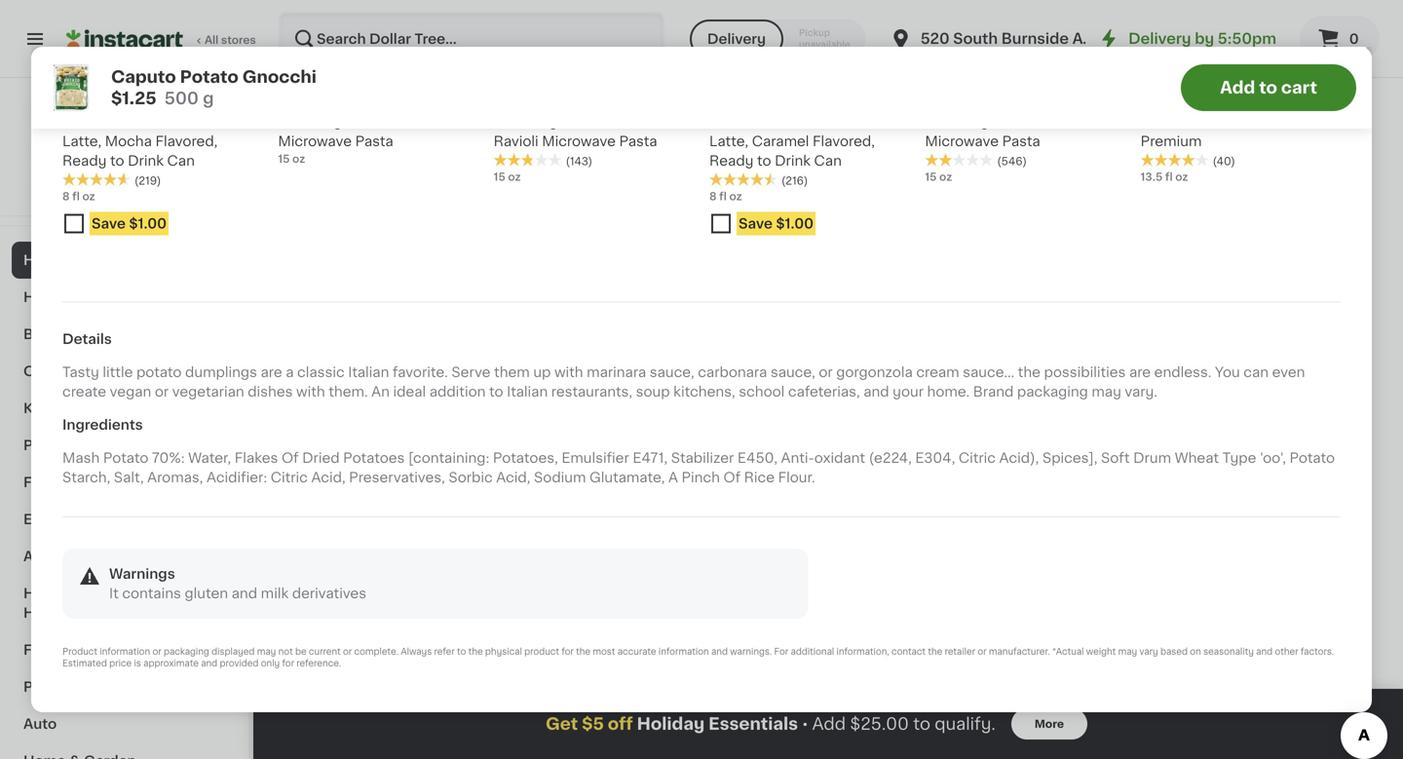 Task type: describe. For each thing, give the bounding box(es) containing it.
jones green apple cane sugar soda
[[474, 273, 605, 306]]

is
[[134, 659, 141, 668]]

improvement
[[69, 587, 164, 600]]

craft
[[86, 364, 122, 378]]

& inside nature's promise culinary seasoning black peppercorns & grinder
[[1150, 312, 1161, 325]]

can
[[1244, 365, 1269, 379]]

party & gift supplies
[[23, 439, 171, 452]]

long
[[330, 599, 364, 612]]

oz down victor allen's coffee iced latte, caramel flavored, ready to drink can
[[729, 191, 742, 202]]

floral link
[[12, 464, 237, 501]]

supreme for supreme tradition coarse sea salt
[[1199, 273, 1261, 287]]

sugar inside jones green apple cane sugar soda
[[513, 292, 553, 306]]

and inside warnings it contains gluten and milk derivatives
[[232, 587, 257, 600]]

1 8 fl oz from the left
[[62, 191, 95, 202]]

see eligible items
[[494, 28, 619, 42]]

mw
[[1141, 115, 1168, 128]]

hardware
[[23, 606, 91, 620]]

sauce...
[[963, 365, 1015, 379]]

15 oz for chef boyardee mini beef ravioli microwave pasta
[[494, 171, 521, 182]]

oxidant
[[814, 451, 865, 465]]

1 horizontal spatial for
[[562, 648, 574, 656]]

ravioli inside "chef boyardee beef ravioli microwave pasta"
[[1068, 115, 1112, 128]]

add for add button under retailer
[[958, 706, 986, 720]]

dried
[[302, 451, 340, 465]]

add button down marinara
[[558, 383, 633, 419]]

100% satisfaction guarantee button
[[30, 181, 218, 201]]

2 are from the left
[[1129, 365, 1151, 379]]

caputo
[[111, 69, 176, 85]]

serve
[[452, 365, 491, 379]]

most
[[593, 648, 615, 656]]

1 8 from the left
[[62, 191, 70, 202]]

ct
[[1035, 637, 1046, 648]]

electronics link
[[12, 501, 237, 538]]

the left most
[[576, 648, 591, 656]]

rice inside supreme rice brown rice, long grain
[[358, 579, 388, 593]]

and down displayed
[[201, 659, 217, 668]]

0 horizontal spatial request button
[[547, 695, 633, 730]]

light
[[876, 292, 910, 306]]

potato for 70%:
[[103, 451, 149, 465]]

lists link
[[12, 172, 237, 210]]

supreme for supreme tradition steakhouse seasoning
[[655, 273, 717, 287]]

oz right 13.5
[[1175, 171, 1188, 182]]

grinder inside supreme tradition natural sea salt with grinder
[[292, 312, 344, 325]]

party
[[23, 439, 61, 452]]

pasta inside "chef boyardee beef ravioli microwave pasta"
[[1002, 134, 1040, 148]]

chef boyardee mini beef ravioli microwave pasta
[[494, 115, 665, 148]]

1 information from the left
[[100, 648, 150, 656]]

get
[[546, 716, 578, 732]]

price
[[109, 659, 132, 668]]

to inside button
[[1259, 79, 1278, 96]]

1 horizontal spatial request button
[[1091, 383, 1177, 419]]

aromas,
[[147, 471, 203, 484]]

tradition for steakhouse
[[720, 273, 780, 287]]

cafeterias,
[[788, 385, 860, 399]]

add button down favorite.
[[377, 383, 452, 419]]

nature's promise culinary seasoning black peppercorns & grinder
[[1017, 273, 1161, 345]]

auto link
[[12, 706, 237, 743]]

holiday inside treatment tracker modal dialog
[[637, 716, 705, 732]]

avenue
[[1073, 32, 1129, 46]]

or up approximate
[[152, 648, 161, 656]]

1 vertical spatial with
[[296, 385, 325, 399]]

beefaroni
[[385, 115, 451, 128]]

rice inside mash potato 70%: water, flakes of dried potatoes [containing: potatoes, emulsifier e471, stabilizer e450, anti-oxidant (e224, e304, citric acid), spices], soft drum wheat type 'oo', potato starch, salt, aromas, acidifier: citric acid, preservatives, sorbic acid, sodium glutamate, a pinch of rice flour.
[[744, 471, 775, 484]]

personal
[[23, 680, 85, 694]]

reference.
[[296, 659, 341, 668]]

1
[[73, 89, 82, 109]]

1 are from the left
[[261, 365, 282, 379]]

add for add button below marinara
[[595, 394, 624, 408]]

& for accessories
[[81, 550, 93, 563]]

70%:
[[152, 451, 185, 465]]

add button down retailer
[[921, 695, 996, 730]]

0 button
[[1300, 16, 1380, 62]]

stock
[[1107, 657, 1138, 668]]

to inside product information or packaging displayed may not be current or complete. always refer to the physical product for the most accurate information and warnings. for additional information, contact the retailer or manufacturer. *actual weight may vary based on seasonality and other factors. estimated price is approximate and provided only for reference.
[[457, 648, 466, 656]]

gorgonzola
[[836, 365, 913, 379]]

0 vertical spatial essentials
[[81, 253, 153, 267]]

oz down "chef boyardee beef ravioli microwave pasta"
[[939, 171, 952, 182]]

the left physical
[[468, 648, 483, 656]]

sea for coarse
[[1251, 292, 1277, 306]]

fl for victor allen's coffee iced latte, mocha flavored, ready to drink can
[[72, 191, 80, 202]]

potato for gnocchi
[[180, 69, 239, 85]]

for
[[774, 648, 789, 656]]

ready for victor allen's coffee iced latte, mocha flavored, ready to drink can
[[62, 154, 107, 167]]

16 oz
[[655, 618, 682, 629]]

tasty little potato dumplings are a classic italian favorite. serve them up with marinara sauce, carbonara sauce, or gorgonzola cream sauce... the possibilities are endless. you can even create vegan or vegetarian dishes with them. an ideal addition to italian restaurants, soup kitchens, school cafeterias, and your home. brand packaging may vary.
[[62, 365, 1305, 399]]

victor for victor allen's coffee iced latte, mocha flavored, ready to drink can
[[62, 115, 103, 128]]

beef inside "chef boyardee beef ravioli microwave pasta"
[[1032, 115, 1064, 128]]

burnside
[[1002, 32, 1069, 46]]

product
[[62, 648, 97, 656]]

cream
[[916, 365, 960, 379]]

to inside tasty little potato dumplings are a classic italian favorite. serve them up with marinara sauce, carbonara sauce, or gorgonzola cream sauce... the possibilities are endless. you can even create vegan or vegetarian dishes with them. an ideal addition to italian restaurants, soup kitchens, school cafeterias, and your home. brand packaging may vary.
[[489, 385, 503, 399]]

oz down everyday
[[82, 191, 95, 202]]

and left warnings.
[[711, 648, 728, 656]]

allen's for mocha
[[106, 115, 151, 128]]

0 horizontal spatial citric
[[271, 471, 308, 484]]

add for add button under favorite.
[[414, 394, 442, 408]]

2 8 from the left
[[709, 191, 717, 202]]

e471,
[[633, 451, 668, 465]]

pasta inside chef boyardee beefaroni microwave pasta 15 oz
[[355, 134, 393, 148]]

$1.00 for product group containing victor allen's coffee iced latte, caramel flavored, ready to drink can
[[776, 217, 814, 230]]

& for craft
[[71, 364, 83, 378]]

13.5
[[1141, 171, 1163, 182]]

caputo potato gnocchi $1.25 500 g
[[111, 69, 317, 107]]

vegan
[[110, 385, 151, 399]]

c&h premium pure cane light brown sugar
[[836, 273, 1000, 306]]

microwave inside chef boyardee beefaroni microwave pasta 15 oz
[[278, 134, 352, 148]]

estimated
[[62, 659, 107, 668]]

personal care link
[[12, 669, 237, 706]]

product group containing see eligible items
[[474, 0, 639, 52]]

brand
[[973, 385, 1014, 399]]

0 vertical spatial of
[[282, 451, 299, 465]]

physical
[[485, 648, 522, 656]]

nature's
[[1017, 273, 1075, 287]]

coffee for caramel
[[801, 115, 849, 128]]

all stores link
[[66, 12, 257, 66]]

allen's for caramel
[[753, 115, 798, 128]]

latte, for mocha
[[62, 134, 101, 148]]

13.5 fl oz
[[1141, 171, 1188, 182]]

salt for supreme tradition coarse sea salt
[[1281, 292, 1307, 306]]

add button down always
[[377, 695, 452, 730]]

may up stock
[[1118, 648, 1137, 656]]

add for add button below for
[[776, 706, 805, 720]]

add button down cream on the top right of the page
[[921, 383, 996, 419]]

'oo',
[[1260, 451, 1286, 465]]

grinder inside nature's promise culinary seasoning black peppercorns & grinder
[[1017, 331, 1069, 345]]

only
[[261, 659, 280, 668]]

chef for chef boyardee beef ravioli microwave pasta
[[925, 115, 958, 128]]

add to cart button
[[1181, 64, 1357, 111]]

kitchen supplies
[[23, 401, 142, 415]]

mash
[[62, 451, 100, 465]]

oz inside chef boyardee beefaroni microwave pasta 15 oz
[[292, 153, 305, 164]]

treatment tracker modal dialog
[[253, 689, 1403, 759]]

can for caramel
[[814, 154, 842, 167]]

add for add button underneath cream on the top right of the page
[[958, 394, 986, 408]]

iced for victor allen's coffee iced latte, caramel flavored, ready to drink can
[[852, 115, 882, 128]]

may up 'only'
[[257, 648, 276, 656]]

premium inside "mw polar lite coconut milk, premium"
[[1141, 134, 1202, 148]]

2 horizontal spatial request button
[[1272, 695, 1358, 730]]

qualify.
[[935, 716, 996, 732]]

oz inside 16 oz 'button'
[[669, 618, 682, 629]]

marinara
[[587, 365, 646, 379]]

with
[[404, 292, 435, 306]]

2 information from the left
[[659, 648, 709, 656]]

household
[[23, 290, 100, 304]]

anti-
[[781, 451, 814, 465]]

beef inside chef boyardee mini beef ravioli microwave pasta
[[633, 115, 665, 128]]

flavored, for mocha
[[155, 134, 218, 148]]

request for the middle 'request' button
[[1104, 394, 1164, 408]]

add inside treatment tracker modal dialog
[[812, 716, 846, 732]]

add button down the carbonara
[[739, 383, 815, 419]]

delivery button
[[690, 19, 784, 58]]

0 horizontal spatial italian
[[348, 365, 389, 379]]

south
[[953, 32, 998, 46]]

apparel & accessories link
[[12, 538, 237, 575]]

buy
[[55, 145, 82, 159]]

flavored, for caramel
[[813, 134, 875, 148]]

shop link
[[12, 94, 237, 133]]

sugar inside c&h premium pure cane light brown sugar
[[961, 292, 1000, 306]]

current
[[309, 648, 341, 656]]

flakes
[[235, 451, 278, 465]]

seasoning for promise
[[1078, 292, 1149, 306]]

again
[[98, 145, 137, 159]]

seasonality
[[1204, 648, 1254, 656]]

everyday store prices link
[[58, 166, 190, 181]]

little
[[103, 365, 133, 379]]

party & gift supplies link
[[12, 427, 237, 464]]

a
[[286, 365, 294, 379]]

and inside tasty little potato dumplings are a classic italian favorite. serve them up with marinara sauce, carbonara sauce, or gorgonzola cream sauce... the possibilities are endless. you can even create vegan or vegetarian dishes with them. an ideal addition to italian restaurants, soup kitchens, school cafeterias, and your home. brand packaging may vary.
[[864, 385, 889, 399]]

& inside home improvement & hardware
[[167, 587, 178, 600]]

100%
[[50, 188, 79, 198]]

salt for supreme tradition natural sea salt with grinder
[[374, 292, 401, 306]]

2 horizontal spatial potato
[[1290, 451, 1335, 465]]

holiday essentials
[[23, 253, 153, 267]]

ready for victor allen's coffee iced latte, caramel flavored, ready to drink can
[[709, 154, 754, 167]]

cart
[[1281, 79, 1317, 96]]

dollar tree logo image
[[106, 101, 143, 138]]

$25.00
[[850, 716, 909, 732]]

25 inside $ 1 25
[[84, 90, 98, 101]]

store
[[113, 168, 142, 179]]

0 horizontal spatial for
[[282, 659, 294, 668]]

0 horizontal spatial holiday
[[23, 253, 78, 267]]

1 vertical spatial italian
[[507, 385, 548, 399]]

save $1.00 for "save $1.00" button corresponding to product group containing 1
[[92, 217, 167, 230]]

emulsifier
[[562, 451, 629, 465]]



Task type: locate. For each thing, give the bounding box(es) containing it.
2 horizontal spatial tradition
[[1264, 273, 1324, 287]]

1 horizontal spatial of
[[724, 471, 741, 484]]

1 horizontal spatial iced
[[852, 115, 882, 128]]

1 horizontal spatial pasta
[[619, 134, 657, 148]]

to inside treatment tracker modal dialog
[[913, 716, 931, 732]]

(216)
[[782, 175, 808, 186]]

delivery inside button
[[707, 32, 766, 46]]

$ 1 25
[[66, 89, 98, 109]]

mash potato 70%: water, flakes of dried potatoes [containing: potatoes, emulsifier e471, stabilizer e450, anti-oxidant (e224, e304, citric acid), spices], soft drum wheat type 'oo', potato starch, salt, aromas, acidifier: citric acid, preservatives, sorbic acid, sodium glutamate, a pinch of rice flour.
[[62, 451, 1335, 484]]

flavored, right caramel
[[813, 134, 875, 148]]

supreme for supreme tradition natural sea salt with grinder
[[292, 273, 354, 287]]

1 sea from the left
[[345, 292, 371, 306]]

always
[[401, 648, 432, 656]]

1 horizontal spatial delivery
[[1129, 32, 1191, 46]]

2 acid, from the left
[[496, 471, 531, 484]]

fl down everyday
[[72, 191, 80, 202]]

1 horizontal spatial fl
[[719, 191, 727, 202]]

1 pasta from the left
[[355, 134, 393, 148]]

1 save from the left
[[92, 217, 126, 230]]

tradition for natural
[[358, 273, 417, 287]]

chef inside chef boyardee beefaroni microwave pasta 15 oz
[[278, 115, 311, 128]]

2 25 from the left
[[1163, 90, 1177, 101]]

coffee inside victor allen's coffee iced latte, caramel flavored, ready to drink can
[[801, 115, 849, 128]]

victor down delivery button
[[709, 115, 750, 128]]

boyardee for microwave
[[962, 115, 1028, 128]]

grain
[[368, 599, 404, 612]]

essentials
[[81, 253, 153, 267], [709, 716, 798, 732]]

0 vertical spatial for
[[562, 648, 574, 656]]

cane for c&h premium pure cane light brown sugar
[[836, 292, 872, 306]]

chef boyardee beef ravioli microwave pasta
[[925, 115, 1112, 148]]

sodium
[[534, 471, 586, 484]]

1 horizontal spatial brown
[[914, 292, 957, 306]]

tradition up with at the top left
[[358, 273, 417, 287]]

0 vertical spatial holiday
[[23, 253, 78, 267]]

information
[[100, 648, 150, 656], [659, 648, 709, 656]]

3 microwave from the left
[[925, 134, 999, 148]]

item carousel region
[[62, 0, 1368, 255]]

supreme tradition natural sea salt with grinder button
[[292, 71, 458, 346]]

holiday up household
[[23, 253, 78, 267]]

likely
[[1037, 657, 1069, 668]]

2 pasta from the left
[[619, 134, 657, 148]]

premium inside c&h premium pure cane light brown sugar
[[873, 273, 934, 287]]

may inside tasty little potato dumplings are a classic italian favorite. serve them up with marinara sauce, carbonara sauce, or gorgonzola cream sauce... the possibilities are endless. you can even create vegan or vegetarian dishes with them. an ideal addition to italian restaurants, soup kitchens, school cafeterias, and your home. brand packaging may vary.
[[1092, 385, 1122, 399]]

0 vertical spatial premium
[[1141, 134, 1202, 148]]

2 horizontal spatial request
[[1286, 706, 1345, 720]]

coffee up caramel
[[801, 115, 849, 128]]

add button down for
[[739, 695, 815, 730]]

1 horizontal spatial 15
[[494, 171, 505, 182]]

save $1.00 button down guarantee
[[62, 208, 262, 243]]

8
[[62, 191, 70, 202], [709, 191, 717, 202]]

sauce, up soup
[[650, 365, 695, 379]]

1 25 from the left
[[84, 90, 98, 101]]

0 horizontal spatial brown
[[392, 579, 435, 593]]

even
[[1272, 365, 1305, 379]]

vary.
[[1125, 385, 1158, 399]]

1 vertical spatial packaging
[[164, 648, 209, 656]]

1 horizontal spatial rice
[[744, 471, 775, 484]]

1 15 oz from the left
[[494, 171, 521, 182]]

seasoning down promise
[[1078, 292, 1149, 306]]

supreme up natural
[[292, 273, 354, 287]]

salt inside supreme tradition natural sea salt with grinder
[[374, 292, 401, 306]]

1 horizontal spatial holiday
[[637, 716, 705, 732]]

& right apparel
[[81, 550, 93, 563]]

product group containing nature's promise culinary seasoning black peppercorns & grinder
[[1017, 71, 1183, 362]]

can for mocha
[[167, 154, 195, 167]]

1 horizontal spatial potato
[[180, 69, 239, 85]]

$1.00 for product group containing 1
[[129, 217, 167, 230]]

instacart logo image
[[66, 27, 183, 51]]

tradition for coarse
[[1264, 273, 1324, 287]]

premium down polar
[[1141, 134, 1202, 148]]

addition
[[429, 385, 486, 399]]

1 horizontal spatial microwave
[[542, 134, 616, 148]]

brown up grain
[[392, 579, 435, 593]]

2 latte, from the left
[[709, 134, 749, 148]]

0 horizontal spatial microwave
[[278, 134, 352, 148]]

oz down gnocchi
[[292, 153, 305, 164]]

pasta
[[355, 134, 393, 148], [619, 134, 657, 148], [1002, 134, 1040, 148]]

potatoes
[[343, 451, 405, 465]]

italian up an
[[348, 365, 389, 379]]

oz
[[292, 153, 305, 164], [508, 171, 521, 182], [939, 171, 952, 182], [1175, 171, 1188, 182], [82, 191, 95, 202], [729, 191, 742, 202], [669, 618, 682, 629]]

favorite.
[[393, 365, 448, 379]]

tradition up steakhouse
[[720, 273, 780, 287]]

$1.25 element
[[655, 551, 821, 576]]

1 allen's from the left
[[106, 115, 151, 128]]

drink for mocha
[[128, 154, 164, 167]]

1 victor from the left
[[62, 115, 103, 128]]

1 horizontal spatial ready
[[709, 154, 754, 167]]

boyardee for ravioli
[[530, 115, 597, 128]]

save $1.00 button down (216) at the right top of the page
[[709, 208, 910, 243]]

grinder down natural
[[292, 312, 344, 325]]

spices],
[[1043, 451, 1098, 465]]

1 flavored, from the left
[[155, 134, 218, 148]]

add button down stock
[[1102, 695, 1177, 730]]

more
[[1035, 719, 1064, 729]]

or up cafeterias,
[[819, 365, 833, 379]]

520 south burnside avenue
[[921, 32, 1129, 46]]

(40)
[[1213, 156, 1235, 166]]

salt inside the supreme tradition coarse sea salt
[[1281, 292, 1307, 306]]

or right retailer
[[978, 648, 987, 656]]

prices
[[144, 168, 179, 179]]

(546)
[[997, 156, 1027, 166]]

0 horizontal spatial save $1.00 button
[[62, 208, 262, 243]]

0 horizontal spatial allen's
[[106, 115, 151, 128]]

1 horizontal spatial sugar
[[961, 292, 1000, 306]]

1 vertical spatial brown
[[392, 579, 435, 593]]

1 horizontal spatial can
[[814, 154, 842, 167]]

$1.00 down (216) at the right top of the page
[[776, 217, 814, 230]]

sea for natural
[[345, 292, 371, 306]]

2 sauce, from the left
[[771, 365, 815, 379]]

dollar tree
[[86, 145, 162, 159]]

latte, inside victor allen's coffee iced latte, mocha flavored, ready to drink can
[[62, 134, 101, 148]]

allen's up mocha
[[106, 115, 151, 128]]

see
[[494, 28, 521, 42]]

seasoning inside supreme tradition steakhouse seasoning
[[739, 292, 811, 306]]

drink
[[128, 154, 164, 167], [775, 154, 811, 167], [77, 643, 115, 657]]

add right • at the bottom
[[812, 716, 846, 732]]

1 horizontal spatial chef
[[494, 115, 527, 128]]

drink for caramel
[[775, 154, 811, 167]]

add for add button on top of milk, at the right top of page
[[1320, 88, 1349, 101]]

1 horizontal spatial save $1.00
[[739, 217, 814, 230]]

1 $1.00 from the left
[[129, 217, 167, 230]]

15 inside chef boyardee beefaroni microwave pasta 15 oz
[[278, 153, 290, 164]]

tree
[[131, 145, 162, 159]]

1 latte, from the left
[[62, 134, 101, 148]]

essentials inside treatment tracker modal dialog
[[709, 716, 798, 732]]

add up milk, at the right top of page
[[1320, 88, 1349, 101]]

0 horizontal spatial seasoning
[[739, 292, 811, 306]]

sauce,
[[650, 365, 695, 379], [771, 365, 815, 379]]

delivery by 5:50pm link
[[1097, 27, 1277, 51]]

3 boyardee from the left
[[962, 115, 1028, 128]]

2 horizontal spatial drink
[[775, 154, 811, 167]]

2 horizontal spatial microwave
[[925, 134, 999, 148]]

2 save $1.00 from the left
[[739, 217, 814, 230]]

holiday
[[23, 253, 78, 267], [637, 716, 705, 732]]

0 horizontal spatial can
[[167, 154, 195, 167]]

0 vertical spatial grinder
[[292, 312, 344, 325]]

ready inside victor allen's coffee iced latte, caramel flavored, ready to drink can
[[709, 154, 754, 167]]

supreme inside supreme tradition steakhouse seasoning
[[655, 273, 717, 287]]

flavored,
[[155, 134, 218, 148], [813, 134, 875, 148]]

0 vertical spatial brown
[[914, 292, 957, 306]]

save $1.00 for "save $1.00" button associated with product group containing victor allen's coffee iced latte, caramel flavored, ready to drink can
[[739, 217, 814, 230]]

2 iced from the left
[[852, 115, 882, 128]]

add for add button underneath always
[[414, 706, 442, 720]]

15 oz down "chef boyardee beef ravioli microwave pasta"
[[925, 171, 952, 182]]

potato inside caputo potato gnocchi $1.25 500 g
[[180, 69, 239, 85]]

acidifier:
[[207, 471, 267, 484]]

weight
[[1086, 648, 1116, 656]]

2 chef from the left
[[494, 115, 527, 128]]

1 horizontal spatial are
[[1129, 365, 1151, 379]]

request for left 'request' button
[[561, 706, 620, 720]]

e304,
[[915, 451, 955, 465]]

victor for victor allen's coffee iced latte, caramel flavored, ready to drink can
[[709, 115, 750, 128]]

2 boyardee from the left
[[530, 115, 597, 128]]

2 8 fl oz from the left
[[709, 191, 742, 202]]

coffee inside victor allen's coffee iced latte, mocha flavored, ready to drink can
[[154, 115, 201, 128]]

1 vertical spatial citric
[[271, 471, 308, 484]]

1 save $1.00 button from the left
[[62, 208, 262, 243]]

food
[[23, 643, 59, 657]]

seasoning right steakhouse
[[739, 292, 811, 306]]

latte,
[[62, 134, 101, 148], [709, 134, 749, 148]]

1 horizontal spatial cane
[[836, 292, 872, 306]]

3 tradition from the left
[[1264, 273, 1324, 287]]

0 horizontal spatial salt
[[374, 292, 401, 306]]

1 vertical spatial of
[[724, 471, 741, 484]]

1 horizontal spatial boyardee
[[530, 115, 597, 128]]

to inside victor allen's coffee iced latte, caramel flavored, ready to drink can
[[757, 154, 771, 167]]

cane down jones
[[474, 292, 510, 306]]

2 ready from the left
[[709, 154, 754, 167]]

boyardee inside "chef boyardee beef ravioli microwave pasta"
[[962, 115, 1028, 128]]

more button
[[1011, 708, 1088, 740]]

coffee for mocha
[[154, 115, 201, 128]]

starch,
[[62, 471, 110, 484]]

& inside apparel & accessories link
[[81, 550, 93, 563]]

victor inside victor allen's coffee iced latte, caramel flavored, ready to drink can
[[709, 115, 750, 128]]

2 $1.00 from the left
[[776, 217, 814, 230]]

microwave inside "chef boyardee beef ravioli microwave pasta"
[[925, 134, 999, 148]]

0 horizontal spatial rice
[[358, 579, 388, 593]]

0 horizontal spatial potato
[[103, 451, 149, 465]]

add down always
[[414, 706, 442, 720]]

0 horizontal spatial 8 fl oz
[[62, 191, 95, 202]]

1 tradition from the left
[[358, 273, 417, 287]]

& right peppercorns
[[1150, 312, 1161, 325]]

supplies up salt,
[[110, 439, 171, 452]]

8 fl oz down everyday
[[62, 191, 95, 202]]

& inside food & drink link
[[62, 643, 74, 657]]

1 sauce, from the left
[[650, 365, 695, 379]]

fl for mw polar lite coconut milk, premium
[[1165, 171, 1173, 182]]

15 oz down chef boyardee mini beef ravioli microwave pasta at the left top
[[494, 171, 521, 182]]

oz down chef boyardee mini beef ravioli microwave pasta at the left top
[[508, 171, 521, 182]]

them.
[[329, 385, 368, 399]]

microwave inside chef boyardee mini beef ravioli microwave pasta
[[542, 134, 616, 148]]

fl down victor allen's coffee iced latte, caramel flavored, ready to drink can
[[719, 191, 727, 202]]

acid,
[[311, 471, 346, 484], [496, 471, 531, 484]]

1 salt from the left
[[374, 292, 401, 306]]

approximate
[[143, 659, 199, 668]]

product group containing victor allen's coffee iced latte, caramel flavored, ready to drink can
[[709, 0, 910, 243]]

1 horizontal spatial 15 oz
[[925, 171, 952, 182]]

are
[[261, 365, 282, 379], [1129, 365, 1151, 379]]

1 boyardee from the left
[[315, 115, 381, 128]]

essentials left • at the bottom
[[709, 716, 798, 732]]

1 horizontal spatial 8
[[709, 191, 717, 202]]

2 seasoning from the left
[[1078, 292, 1149, 306]]

request for rightmost 'request' button
[[1286, 706, 1345, 720]]

1 horizontal spatial victor
[[709, 115, 750, 128]]

15 for chef boyardee mini beef ravioli microwave pasta
[[494, 171, 505, 182]]

5:50pm
[[1218, 32, 1277, 46]]

0 horizontal spatial boyardee
[[315, 115, 381, 128]]

and left other
[[1256, 648, 1273, 656]]

0 vertical spatial italian
[[348, 365, 389, 379]]

can inside victor allen's coffee iced latte, caramel flavored, ready to drink can
[[814, 154, 842, 167]]

wheat
[[1175, 451, 1219, 465]]

0 horizontal spatial iced
[[205, 115, 235, 128]]

0 horizontal spatial latte,
[[62, 134, 101, 148]]

supplies
[[81, 401, 142, 415], [110, 439, 171, 452]]

product
[[524, 648, 559, 656]]

8 fl oz down victor allen's coffee iced latte, caramel flavored, ready to drink can
[[709, 191, 742, 202]]

chef down gnocchi
[[278, 115, 311, 128]]

rice up grain
[[358, 579, 388, 593]]

delivery for delivery by 5:50pm
[[1129, 32, 1191, 46]]

boyardee inside chef boyardee mini beef ravioli microwave pasta
[[530, 115, 597, 128]]

chef inside chef boyardee mini beef ravioli microwave pasta
[[494, 115, 527, 128]]

tradition inside supreme tradition natural sea salt with grinder
[[358, 273, 417, 287]]

2 can from the left
[[814, 154, 842, 167]]

supplies inside 'link'
[[110, 439, 171, 452]]

& inside 'office & craft' link
[[71, 364, 83, 378]]

2 horizontal spatial 15
[[925, 171, 937, 182]]

citric down the 'dried'
[[271, 471, 308, 484]]

peppercorns
[[1058, 312, 1146, 325]]

add down favorite.
[[414, 394, 442, 408]]

25 right 1
[[84, 90, 98, 101]]

other
[[1275, 648, 1299, 656]]

1 coffee from the left
[[154, 115, 201, 128]]

add for add button below stock
[[1139, 706, 1167, 720]]

to inside victor allen's coffee iced latte, mocha flavored, ready to drink can
[[110, 154, 124, 167]]

iced for victor allen's coffee iced latte, mocha flavored, ready to drink can
[[205, 115, 235, 128]]

are up vary.
[[1129, 365, 1151, 379]]

3 chef from the left
[[925, 115, 958, 128]]

boyardee for pasta
[[315, 115, 381, 128]]

1 iced from the left
[[205, 115, 235, 128]]

1 vertical spatial essentials
[[709, 716, 798, 732]]

can inside victor allen's coffee iced latte, mocha flavored, ready to drink can
[[167, 154, 195, 167]]

salt left with at the top left
[[374, 292, 401, 306]]

1 horizontal spatial sauce,
[[771, 365, 815, 379]]

0 vertical spatial supplies
[[81, 401, 142, 415]]

to
[[1259, 79, 1278, 96], [110, 154, 124, 167], [757, 154, 771, 167], [489, 385, 503, 399], [457, 648, 466, 656], [913, 716, 931, 732]]

0
[[1349, 32, 1359, 46]]

0 horizontal spatial delivery
[[707, 32, 766, 46]]

0 horizontal spatial flavored,
[[155, 134, 218, 148]]

1 horizontal spatial essentials
[[709, 716, 798, 732]]

0 horizontal spatial acid,
[[311, 471, 346, 484]]

1 chef from the left
[[278, 115, 311, 128]]

or down potato
[[155, 385, 169, 399]]

& for drink
[[62, 643, 74, 657]]

grinder
[[292, 312, 344, 325], [1017, 331, 1069, 345]]

& for gift
[[65, 439, 76, 452]]

1 horizontal spatial tradition
[[720, 273, 780, 287]]

flavored, up prices at top
[[155, 134, 218, 148]]

& inside party & gift supplies 'link'
[[65, 439, 76, 452]]

supreme inside supreme rice brown rice, long grain
[[292, 579, 354, 593]]

0 horizontal spatial save
[[92, 217, 126, 230]]

tradition inside the supreme tradition coarse sea salt
[[1264, 273, 1324, 287]]

request button down most
[[547, 695, 633, 730]]

latte, for caramel
[[709, 134, 749, 148]]

supreme inside supreme tradition natural sea salt with grinder
[[292, 273, 354, 287]]

1 beef from the left
[[633, 115, 665, 128]]

1 can from the left
[[167, 154, 195, 167]]

15 for chef boyardee beef ravioli microwave pasta
[[925, 171, 937, 182]]

of right pinch
[[724, 471, 741, 484]]

and down gorgonzola
[[864, 385, 889, 399]]

you
[[1215, 365, 1240, 379]]

cane inside c&h premium pure cane light brown sugar
[[836, 292, 872, 306]]

c&h
[[836, 273, 869, 287]]

based
[[1161, 648, 1188, 656]]

1 horizontal spatial with
[[554, 365, 583, 379]]

chef down 520
[[925, 115, 958, 128]]

0 vertical spatial rice
[[744, 471, 775, 484]]

0 horizontal spatial save $1.00
[[92, 217, 167, 230]]

ready down caramel
[[709, 154, 754, 167]]

2 sugar from the left
[[961, 292, 1000, 306]]

0 vertical spatial with
[[554, 365, 583, 379]]

1 vertical spatial grinder
[[1017, 331, 1069, 345]]

black
[[1017, 312, 1055, 325]]

1 vertical spatial supplies
[[110, 439, 171, 452]]

2 flavored, from the left
[[813, 134, 875, 148]]

1 horizontal spatial salt
[[1281, 292, 1307, 306]]

home.
[[927, 385, 970, 399]]

seasoning for tradition
[[739, 292, 811, 306]]

boyardee inside chef boyardee beefaroni microwave pasta 15 oz
[[315, 115, 381, 128]]

your
[[893, 385, 924, 399]]

gnocchi
[[242, 69, 317, 85]]

e450,
[[738, 451, 778, 465]]

pasta down mini
[[619, 134, 657, 148]]

tradition up even on the right
[[1264, 273, 1324, 287]]

add up anti-
[[776, 394, 805, 408]]

add down marinara
[[595, 394, 624, 408]]

1 seasoning from the left
[[739, 292, 811, 306]]

2 save $1.00 button from the left
[[709, 208, 910, 243]]

add for add button under the carbonara
[[776, 394, 805, 408]]

chef inside "chef boyardee beef ravioli microwave pasta"
[[925, 115, 958, 128]]

of left the 'dried'
[[282, 451, 299, 465]]

or right "current"
[[343, 648, 352, 656]]

boyardee up '(143)'
[[530, 115, 597, 128]]

victor inside victor allen's coffee iced latte, mocha flavored, ready to drink can
[[62, 115, 103, 128]]

supreme tradition steakhouse seasoning
[[655, 273, 811, 306]]

0 horizontal spatial fl
[[72, 191, 80, 202]]

boyardee up (546)
[[962, 115, 1028, 128]]

2 horizontal spatial pasta
[[1002, 134, 1040, 148]]

[containing:
[[408, 451, 490, 465]]

grinder down "black"
[[1017, 331, 1069, 345]]

drink inside victor allen's coffee iced latte, mocha flavored, ready to drink can
[[128, 154, 164, 167]]

ravioli
[[1068, 115, 1112, 128], [494, 134, 539, 148]]

cane down c&h
[[836, 292, 872, 306]]

& up estimated
[[62, 643, 74, 657]]

add down retailer
[[958, 706, 986, 720]]

or
[[819, 365, 833, 379], [155, 385, 169, 399], [152, 648, 161, 656], [343, 648, 352, 656], [978, 648, 987, 656]]

them
[[494, 365, 530, 379]]

1 horizontal spatial premium
[[1141, 134, 1202, 148]]

2 15 oz from the left
[[925, 171, 952, 182]]

2 microwave from the left
[[542, 134, 616, 148]]

0 horizontal spatial sauce,
[[650, 365, 695, 379]]

1 horizontal spatial drink
[[128, 154, 164, 167]]

floral
[[23, 476, 62, 489]]

2 tradition from the left
[[720, 273, 780, 287]]

delivery for delivery
[[707, 32, 766, 46]]

0 horizontal spatial essentials
[[81, 253, 153, 267]]

sea right coarse
[[1251, 292, 1277, 306]]

premium up light
[[873, 273, 934, 287]]

request button down factors.
[[1272, 695, 1358, 730]]

1 horizontal spatial italian
[[507, 385, 548, 399]]

chef for chef boyardee mini beef ravioli microwave pasta
[[494, 115, 527, 128]]

add down the "sauce..."
[[958, 394, 986, 408]]

0 horizontal spatial drink
[[77, 643, 115, 657]]

and left milk
[[232, 587, 257, 600]]

0 horizontal spatial chef
[[278, 115, 311, 128]]

classic
[[297, 365, 345, 379]]

save for product group containing 1
[[92, 217, 126, 230]]

save for product group containing victor allen's coffee iced latte, caramel flavored, ready to drink can
[[739, 217, 773, 230]]

packaging
[[1017, 385, 1088, 399], [164, 648, 209, 656]]

supplies up ingredients
[[81, 401, 142, 415]]

dishes
[[248, 385, 293, 399]]

request down factors.
[[1286, 706, 1345, 720]]

0 horizontal spatial 15 oz
[[494, 171, 521, 182]]

2 cane from the left
[[836, 292, 872, 306]]

everyday
[[58, 168, 110, 179]]

1 cane from the left
[[474, 292, 510, 306]]

iced
[[205, 115, 235, 128], [852, 115, 882, 128]]

cane for jones green apple cane sugar soda
[[474, 292, 510, 306]]

1 horizontal spatial citric
[[959, 451, 996, 465]]

2 horizontal spatial boyardee
[[962, 115, 1028, 128]]

1 horizontal spatial acid,
[[496, 471, 531, 484]]

oz right 16
[[669, 618, 682, 629]]

seasoning inside nature's promise culinary seasoning black peppercorns & grinder
[[1078, 292, 1149, 306]]

packaging down possibilities
[[1017, 385, 1088, 399]]

chef for chef boyardee beefaroni microwave pasta 15 oz
[[278, 115, 311, 128]]

add up lite
[[1220, 79, 1255, 96]]

1 horizontal spatial save
[[739, 217, 773, 230]]

supreme inside the supreme tradition coarse sea salt
[[1199, 273, 1261, 287]]

home improvement & hardware link
[[12, 575, 237, 631]]

1 horizontal spatial $1.00
[[776, 217, 814, 230]]

school
[[739, 385, 785, 399]]

2 beef from the left
[[1032, 115, 1064, 128]]

chef down see at the left top of the page
[[494, 115, 527, 128]]

0 horizontal spatial premium
[[873, 273, 934, 287]]

drink up (219)
[[128, 154, 164, 167]]

microwave up (546)
[[925, 134, 999, 148]]

warnings
[[109, 567, 175, 581]]

2 save from the left
[[739, 217, 773, 230]]

information down 16 oz
[[659, 648, 709, 656]]

0 horizontal spatial packaging
[[164, 648, 209, 656]]

1 horizontal spatial grinder
[[1017, 331, 1069, 345]]

tradition inside supreme tradition steakhouse seasoning
[[720, 273, 780, 287]]

2 horizontal spatial fl
[[1165, 171, 1173, 182]]

brown inside supreme rice brown rice, long grain
[[392, 579, 435, 593]]

boyardee left beefaroni
[[315, 115, 381, 128]]

flavored, inside victor allen's coffee iced latte, mocha flavored, ready to drink can
[[155, 134, 218, 148]]

1 save $1.00 from the left
[[92, 217, 167, 230]]

brown inside c&h premium pure cane light brown sugar
[[914, 292, 957, 306]]

1 vertical spatial holiday
[[637, 716, 705, 732]]

the left retailer
[[928, 648, 943, 656]]

0 horizontal spatial cane
[[474, 292, 510, 306]]

allen's inside victor allen's coffee iced latte, mocha flavored, ready to drink can
[[106, 115, 151, 128]]

0 horizontal spatial coffee
[[154, 115, 201, 128]]

0 horizontal spatial sugar
[[513, 292, 553, 306]]

potato up salt,
[[103, 451, 149, 465]]

italian down the up
[[507, 385, 548, 399]]

ready inside victor allen's coffee iced latte, mocha flavored, ready to drink can
[[62, 154, 107, 167]]

3 pasta from the left
[[1002, 134, 1040, 148]]

2 allen's from the left
[[753, 115, 798, 128]]

1 sugar from the left
[[513, 292, 553, 306]]

derivatives
[[292, 587, 367, 600]]

sea inside the supreme tradition coarse sea salt
[[1251, 292, 1277, 306]]

15 oz for chef boyardee beef ravioli microwave pasta
[[925, 171, 952, 182]]

for right product
[[562, 648, 574, 656]]

500
[[164, 90, 199, 107]]

accurate
[[618, 648, 656, 656]]

request button down possibilities
[[1091, 383, 1177, 419]]

save $1.00 button for product group containing 1
[[62, 208, 262, 243]]

iced inside victor allen's coffee iced latte, caramel flavored, ready to drink can
[[852, 115, 882, 128]]

drink up (216) at the right top of the page
[[775, 154, 811, 167]]

ingredients
[[62, 418, 143, 432]]

allen's inside victor allen's coffee iced latte, caramel flavored, ready to drink can
[[753, 115, 798, 128]]

2 salt from the left
[[1281, 292, 1307, 306]]

2 coffee from the left
[[801, 115, 849, 128]]

manufacturer.
[[989, 648, 1050, 656]]

0 horizontal spatial grinder
[[292, 312, 344, 325]]

ravioli inside chef boyardee mini beef ravioli microwave pasta
[[494, 134, 539, 148]]

product group
[[62, 0, 262, 243], [474, 0, 639, 52], [709, 0, 910, 243], [1017, 71, 1183, 362], [1199, 71, 1364, 343], [292, 378, 458, 649], [474, 378, 639, 612], [655, 378, 821, 631], [836, 378, 1002, 649], [1017, 378, 1183, 674], [292, 689, 458, 759], [474, 689, 639, 759], [655, 689, 821, 759], [836, 689, 1002, 759], [1017, 689, 1183, 759], [1199, 689, 1364, 759]]

2 victor from the left
[[709, 115, 750, 128]]

sugar down green
[[513, 292, 553, 306]]

pasta inside chef boyardee mini beef ravioli microwave pasta
[[619, 134, 657, 148]]

0 horizontal spatial tradition
[[358, 273, 417, 287]]

iced inside victor allen's coffee iced latte, mocha flavored, ready to drink can
[[205, 115, 235, 128]]

1 horizontal spatial beef
[[1032, 115, 1064, 128]]

packaging inside tasty little potato dumplings are a classic italian favorite. serve them up with marinara sauce, carbonara sauce, or gorgonzola cream sauce... the possibilities are endless. you can even create vegan or vegetarian dishes with them. an ideal addition to italian restaurants, soup kitchens, school cafeterias, and your home. brand packaging may vary.
[[1017, 385, 1088, 399]]

latte, inside victor allen's coffee iced latte, caramel flavored, ready to drink can
[[709, 134, 749, 148]]

microwave down gnocchi
[[278, 134, 352, 148]]

sea inside supreme tradition natural sea salt with grinder
[[345, 292, 371, 306]]

flavored, inside victor allen's coffee iced latte, caramel flavored, ready to drink can
[[813, 134, 875, 148]]

supreme up coarse
[[1199, 273, 1261, 287]]

add inside add to cart button
[[1220, 79, 1255, 96]]

the inside tasty little potato dumplings are a classic italian favorite. serve them up with marinara sauce, carbonara sauce, or gorgonzola cream sauce... the possibilities are endless. you can even create vegan or vegetarian dishes with them. an ideal addition to italian restaurants, soup kitchens, school cafeterias, and your home. brand packaging may vary.
[[1018, 365, 1041, 379]]

packaging inside product information or packaging displayed may not be current or complete. always refer to the physical product for the most accurate information and warnings. for additional information, contact the retailer or manufacturer. *actual weight may vary based on seasonality and other factors. estimated price is approximate and provided only for reference.
[[164, 648, 209, 656]]

cane inside jones green apple cane sugar soda
[[474, 292, 510, 306]]

milk,
[[1301, 115, 1333, 128]]

save $1.00 button for product group containing victor allen's coffee iced latte, caramel flavored, ready to drink can
[[709, 208, 910, 243]]

add button up milk, at the right top of page
[[1283, 77, 1358, 112]]

product group containing 1
[[62, 0, 262, 243]]

drink inside victor allen's coffee iced latte, caramel flavored, ready to drink can
[[775, 154, 811, 167]]

1 vertical spatial premium
[[873, 273, 934, 287]]

supreme for supreme rice brown rice, long grain
[[292, 579, 354, 593]]

1 microwave from the left
[[278, 134, 352, 148]]

15
[[278, 153, 290, 164], [494, 171, 505, 182], [925, 171, 937, 182]]

1 acid, from the left
[[311, 471, 346, 484]]

1 ready from the left
[[62, 154, 107, 167]]

1 horizontal spatial allen's
[[753, 115, 798, 128]]

service type group
[[690, 19, 866, 58]]

citric left acid), at the right of the page
[[959, 451, 996, 465]]

2 sea from the left
[[1251, 292, 1277, 306]]

add down vary
[[1139, 706, 1167, 720]]

None search field
[[279, 12, 664, 66]]

8 up supreme tradition steakhouse seasoning
[[709, 191, 717, 202]]

0 horizontal spatial victor
[[62, 115, 103, 128]]

microwave up '(143)'
[[542, 134, 616, 148]]

0 vertical spatial citric
[[959, 451, 996, 465]]



Task type: vqa. For each thing, say whether or not it's contained in the screenshot.
the bottommost Chip
no



